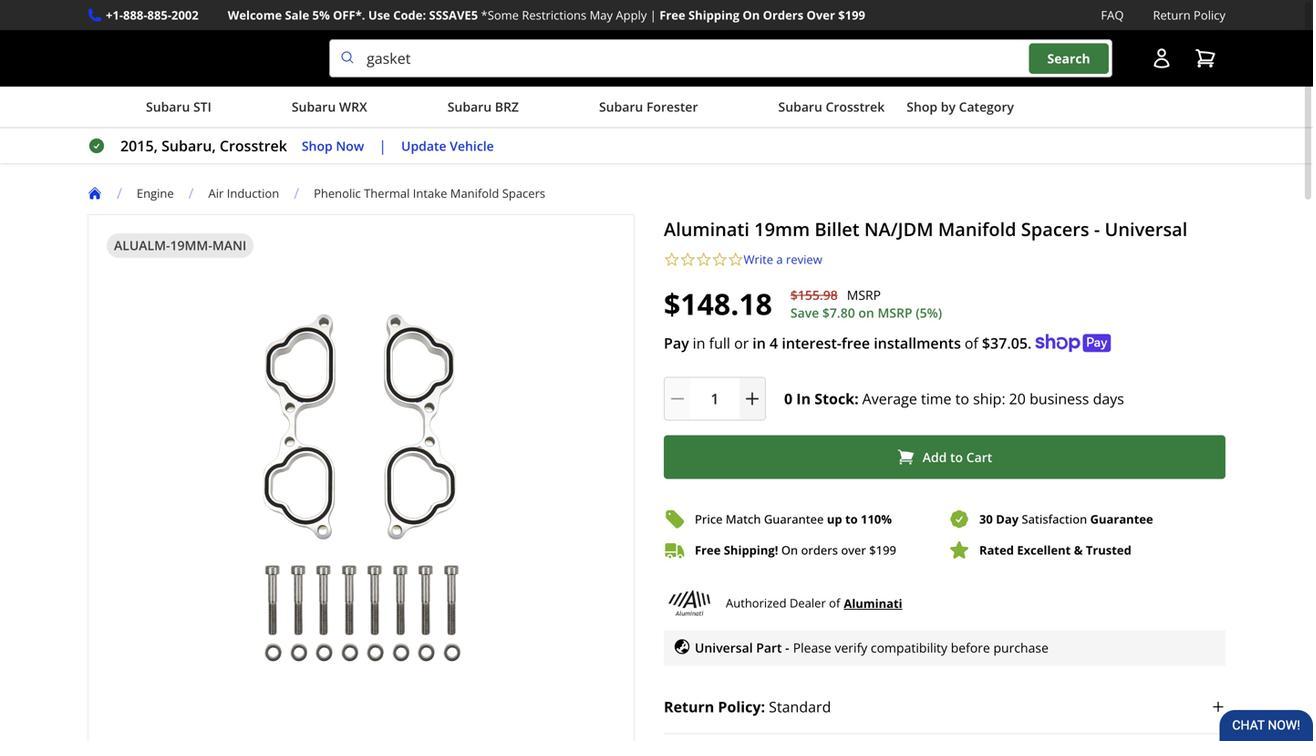 Task type: locate. For each thing, give the bounding box(es) containing it.
1 horizontal spatial universal
[[1105, 217, 1188, 242]]

wrx
[[339, 98, 367, 115]]

rated excellent & trusted
[[979, 542, 1132, 559]]

subaru for subaru crosstrek
[[778, 98, 822, 115]]

0 vertical spatial spacers
[[502, 185, 545, 202]]

search
[[1047, 50, 1090, 67]]

0 horizontal spatial on
[[743, 7, 760, 23]]

manifold
[[450, 185, 499, 202], [938, 217, 1016, 242]]

of inside authorized dealer of aluminati
[[829, 595, 840, 612]]

/ left phenolic
[[294, 183, 299, 203]]

to right up
[[845, 511, 858, 528]]

1 vertical spatial shop
[[302, 137, 333, 154]]

/ left air
[[188, 183, 194, 203]]

free shipping! on orders over $199
[[695, 542, 896, 559]]

to right add
[[950, 449, 963, 466]]

free down price
[[695, 542, 721, 559]]

1 vertical spatial manifold
[[938, 217, 1016, 242]]

authorized
[[726, 595, 787, 612]]

0 horizontal spatial crosstrek
[[220, 136, 287, 156]]

aluminati up universal part - please verify compatibility before purchase on the bottom of the page
[[844, 595, 902, 612]]

1 empty star image from the left
[[696, 252, 712, 268]]

shop
[[907, 98, 938, 115], [302, 137, 333, 154]]

0 horizontal spatial aluminati
[[664, 217, 750, 242]]

1 horizontal spatial shop
[[907, 98, 938, 115]]

1 / from the left
[[117, 183, 122, 203]]

None number field
[[664, 377, 766, 421]]

ship:
[[973, 389, 1006, 409]]

0 horizontal spatial /
[[117, 183, 122, 203]]

/ for phenolic thermal intake manifold spacers
[[294, 183, 299, 203]]

save
[[791, 304, 819, 322]]

aluminati inside authorized dealer of aluminati
[[844, 595, 902, 612]]

1 horizontal spatial /
[[188, 183, 194, 203]]

subaru inside dropdown button
[[448, 98, 492, 115]]

now
[[336, 137, 364, 154]]

orders
[[801, 542, 838, 559]]

vehicle
[[450, 137, 494, 154]]

shop pay image
[[1035, 334, 1111, 353]]

home image
[[88, 186, 102, 201]]

faq
[[1101, 7, 1124, 23]]

update vehicle button
[[401, 136, 494, 156]]

in
[[796, 389, 811, 409]]

+1-888-885-2002 link
[[106, 5, 199, 25]]

1 vertical spatial |
[[379, 136, 387, 156]]

0 horizontal spatial of
[[829, 595, 840, 612]]

of left '$37.05'
[[965, 333, 978, 353]]

0 horizontal spatial universal
[[695, 639, 753, 657]]

phenolic thermal intake manifold spacers link
[[314, 185, 560, 202], [314, 185, 545, 202]]

write a review
[[744, 251, 822, 268]]

return policy
[[1153, 7, 1226, 23]]

1 vertical spatial spacers
[[1021, 217, 1089, 242]]

empty star image up $148.18
[[696, 252, 712, 268]]

0 in stock: average time to ship: 20 business days
[[784, 389, 1124, 409]]

1 empty star image from the left
[[664, 252, 680, 268]]

&
[[1074, 542, 1083, 559]]

may
[[590, 7, 613, 23]]

msrp right on
[[878, 304, 913, 322]]

billet
[[815, 217, 860, 242]]

return left policy
[[1153, 7, 1191, 23]]

shop for shop by category
[[907, 98, 938, 115]]

1 vertical spatial return
[[664, 697, 714, 717]]

shop inside "dropdown button"
[[907, 98, 938, 115]]

-
[[1094, 217, 1100, 242], [785, 639, 789, 657]]

shipping!
[[724, 542, 778, 559]]

use
[[368, 7, 390, 23]]

0 horizontal spatial shop
[[302, 137, 333, 154]]

1 horizontal spatial $199
[[869, 542, 896, 559]]

write
[[744, 251, 773, 268]]

on
[[743, 7, 760, 23], [781, 542, 798, 559]]

air induction link
[[208, 185, 294, 202], [208, 185, 279, 202]]

| right apply
[[650, 7, 656, 23]]

in left "full"
[[693, 333, 705, 353]]

empty star image left a
[[728, 252, 744, 268]]

1 vertical spatial -
[[785, 639, 789, 657]]

0 vertical spatial |
[[650, 7, 656, 23]]

shop inside 'link'
[[302, 137, 333, 154]]

0 horizontal spatial manifold
[[450, 185, 499, 202]]

0 horizontal spatial empty star image
[[696, 252, 712, 268]]

19mm-
[[170, 237, 212, 254]]

engine
[[137, 185, 174, 202]]

4 subaru from the left
[[599, 98, 643, 115]]

1 horizontal spatial crosstrek
[[826, 98, 885, 115]]

/ for engine
[[117, 183, 122, 203]]

on left 'orders'
[[781, 542, 798, 559]]

code:
[[393, 7, 426, 23]]

update vehicle
[[401, 137, 494, 154]]

brz
[[495, 98, 519, 115]]

2 empty star image from the left
[[728, 252, 744, 268]]

shop left by
[[907, 98, 938, 115]]

2 horizontal spatial /
[[294, 183, 299, 203]]

verify
[[835, 639, 868, 657]]

shop now
[[302, 137, 364, 154]]

1 vertical spatial free
[[695, 542, 721, 559]]

1 horizontal spatial -
[[1094, 217, 1100, 242]]

aluminati up write
[[664, 217, 750, 242]]

5%
[[312, 7, 330, 23]]

|
[[650, 7, 656, 23], [379, 136, 387, 156]]

empty star image
[[696, 252, 712, 268], [728, 252, 744, 268]]

empty star image
[[664, 252, 680, 268], [680, 252, 696, 268], [712, 252, 728, 268]]

$148.18
[[664, 284, 772, 324]]

subaru for subaru sti
[[146, 98, 190, 115]]

1 horizontal spatial guarantee
[[1090, 511, 1153, 528]]

to inside 'button'
[[950, 449, 963, 466]]

2 subaru from the left
[[292, 98, 336, 115]]

0 horizontal spatial -
[[785, 639, 789, 657]]

free right apply
[[660, 7, 685, 23]]

/ right home icon
[[117, 183, 122, 203]]

na/jdm
[[864, 217, 934, 242]]

0 horizontal spatial return
[[664, 697, 714, 717]]

0 vertical spatial crosstrek
[[826, 98, 885, 115]]

2 empty star image from the left
[[680, 252, 696, 268]]

guarantee up free shipping! on orders over $199
[[764, 511, 824, 528]]

full
[[709, 333, 730, 353]]

subaru sti
[[146, 98, 211, 115]]

3 / from the left
[[294, 183, 299, 203]]

2 / from the left
[[188, 183, 194, 203]]

/
[[117, 183, 122, 203], [188, 183, 194, 203], [294, 183, 299, 203]]

0 horizontal spatial |
[[379, 136, 387, 156]]

engine link
[[137, 185, 188, 202], [137, 185, 174, 202]]

$155.98 msrp save $7.80 on msrp (5%)
[[791, 286, 942, 322]]

msrp up on
[[847, 286, 881, 304]]

.
[[1028, 333, 1032, 353]]

0 horizontal spatial spacers
[[502, 185, 545, 202]]

return policy link
[[1153, 5, 1226, 25]]

apply
[[616, 7, 647, 23]]

1 subaru from the left
[[146, 98, 190, 115]]

4
[[770, 333, 778, 353]]

policy:
[[718, 697, 765, 717]]

button image
[[1151, 48, 1173, 69]]

sale
[[285, 7, 309, 23]]

0 horizontal spatial in
[[693, 333, 705, 353]]

subaru for subaru forester
[[599, 98, 643, 115]]

3 subaru from the left
[[448, 98, 492, 115]]

welcome sale 5% off*. use code: sssave5 *some restrictions may apply | free shipping on orders over $199
[[228, 7, 865, 23]]

0 vertical spatial on
[[743, 7, 760, 23]]

0 vertical spatial $199
[[838, 7, 865, 23]]

subaru for subaru wrx
[[292, 98, 336, 115]]

0 vertical spatial shop
[[907, 98, 938, 115]]

1 horizontal spatial return
[[1153, 7, 1191, 23]]

on
[[859, 304, 874, 322]]

*some
[[481, 7, 519, 23]]

in left 4
[[753, 333, 766, 353]]

1 vertical spatial $199
[[869, 542, 896, 559]]

manifold right na/jdm
[[938, 217, 1016, 242]]

$199
[[838, 7, 865, 23], [869, 542, 896, 559]]

guarantee up trusted
[[1090, 511, 1153, 528]]

phenolic
[[314, 185, 361, 202]]

in
[[693, 333, 705, 353], [753, 333, 766, 353]]

0 vertical spatial -
[[1094, 217, 1100, 242]]

1 vertical spatial crosstrek
[[220, 136, 287, 156]]

1 horizontal spatial empty star image
[[728, 252, 744, 268]]

1 vertical spatial on
[[781, 542, 798, 559]]

on left the orders
[[743, 7, 760, 23]]

universal
[[1105, 217, 1188, 242], [695, 639, 753, 657]]

0 horizontal spatial guarantee
[[764, 511, 824, 528]]

1 horizontal spatial aluminati
[[844, 595, 902, 612]]

of right dealer
[[829, 595, 840, 612]]

return for return policy: standard
[[664, 697, 714, 717]]

pay in full or in 4 interest-free installments of $37.05 .
[[664, 333, 1032, 353]]

1 vertical spatial aluminati
[[844, 595, 902, 612]]

1 horizontal spatial of
[[965, 333, 978, 353]]

| right now
[[379, 136, 387, 156]]

subaru for subaru brz
[[448, 98, 492, 115]]

+1-888-885-2002
[[106, 7, 199, 23]]

increment image
[[743, 390, 761, 408]]

search input field
[[329, 39, 1113, 78]]

1 vertical spatial of
[[829, 595, 840, 612]]

over
[[841, 542, 866, 559]]

1 horizontal spatial |
[[650, 7, 656, 23]]

1 horizontal spatial in
[[753, 333, 766, 353]]

alualm-
[[114, 237, 170, 254]]

to right time
[[955, 389, 969, 409]]

shop left now
[[302, 137, 333, 154]]

aluminati
[[664, 217, 750, 242], [844, 595, 902, 612]]

0 vertical spatial manifold
[[450, 185, 499, 202]]

return left policy:
[[664, 697, 714, 717]]

0 horizontal spatial $199
[[838, 7, 865, 23]]

aluminati image
[[664, 591, 715, 616]]

alualm-19mm-mani
[[114, 237, 246, 254]]

30
[[979, 511, 993, 528]]

0 vertical spatial return
[[1153, 7, 1191, 23]]

average
[[862, 389, 917, 409]]

manifold right intake in the top left of the page
[[450, 185, 499, 202]]

1 vertical spatial to
[[950, 449, 963, 466]]

thermal
[[364, 185, 410, 202]]

0 vertical spatial of
[[965, 333, 978, 353]]

5 subaru from the left
[[778, 98, 822, 115]]

0 horizontal spatial free
[[660, 7, 685, 23]]



Task type: vqa. For each thing, say whether or not it's contained in the screenshot.
5%
yes



Task type: describe. For each thing, give the bounding box(es) containing it.
free
[[842, 333, 870, 353]]

standard
[[769, 697, 831, 717]]

up
[[827, 511, 842, 528]]

phenolic thermal intake manifold spacers link down update vehicle button
[[314, 185, 560, 202]]

2015,
[[120, 136, 158, 156]]

subaru brz
[[448, 98, 519, 115]]

3 empty star image from the left
[[712, 252, 728, 268]]

(5%)
[[916, 304, 942, 322]]

search button
[[1029, 43, 1109, 74]]

welcome
[[228, 7, 282, 23]]

days
[[1093, 389, 1124, 409]]

1 horizontal spatial spacers
[[1021, 217, 1089, 242]]

return for return policy
[[1153, 7, 1191, 23]]

category
[[959, 98, 1014, 115]]

a
[[776, 251, 783, 268]]

compatibility
[[871, 639, 948, 657]]

rated
[[979, 542, 1014, 559]]

0 vertical spatial aluminati
[[664, 217, 750, 242]]

off*.
[[333, 7, 365, 23]]

0 vertical spatial free
[[660, 7, 685, 23]]

1 horizontal spatial free
[[695, 542, 721, 559]]

2 guarantee from the left
[[1090, 511, 1153, 528]]

satisfaction
[[1022, 511, 1087, 528]]

shop for shop now
[[302, 137, 333, 154]]

pay
[[664, 333, 689, 353]]

885-
[[147, 7, 171, 23]]

decrement image
[[668, 390, 687, 408]]

by
[[941, 98, 956, 115]]

stock:
[[815, 389, 859, 409]]

$7.80
[[822, 304, 855, 322]]

purchase
[[994, 639, 1049, 657]]

0 vertical spatial universal
[[1105, 217, 1188, 242]]

induction
[[227, 185, 279, 202]]

review
[[786, 251, 822, 268]]

sti
[[193, 98, 211, 115]]

2002
[[171, 7, 199, 23]]

please
[[793, 639, 832, 657]]

installments
[[874, 333, 961, 353]]

1 in from the left
[[693, 333, 705, 353]]

1 vertical spatial universal
[[695, 639, 753, 657]]

interest-
[[782, 333, 842, 353]]

subaru crosstrek
[[778, 98, 885, 115]]

before
[[951, 639, 990, 657]]

$155.98
[[791, 286, 838, 304]]

sssave5
[[429, 7, 478, 23]]

policy
[[1194, 7, 1226, 23]]

1 guarantee from the left
[[764, 511, 824, 528]]

phenolic thermal intake manifold spacers
[[314, 185, 545, 202]]

aluminati link
[[844, 594, 902, 613]]

air induction
[[208, 185, 279, 202]]

2 vertical spatial to
[[845, 511, 858, 528]]

subaru forester
[[599, 98, 698, 115]]

add to cart button
[[664, 436, 1226, 479]]

price
[[695, 511, 723, 528]]

19mm
[[754, 217, 810, 242]]

1 horizontal spatial manifold
[[938, 217, 1016, 242]]

crosstrek inside dropdown button
[[826, 98, 885, 115]]

update
[[401, 137, 446, 154]]

match
[[726, 511, 761, 528]]

0
[[784, 389, 793, 409]]

trusted
[[1086, 542, 1132, 559]]

shop by category
[[907, 98, 1014, 115]]

subaru sti button
[[88, 90, 211, 127]]

subaru brz button
[[389, 90, 519, 127]]

1 horizontal spatial on
[[781, 542, 798, 559]]

110%
[[861, 511, 892, 528]]

add to cart
[[923, 449, 992, 466]]

30 day satisfaction guarantee
[[979, 511, 1153, 528]]

+1-
[[106, 7, 123, 23]]

dealer
[[790, 595, 826, 612]]

add
[[923, 449, 947, 466]]

shop by category button
[[907, 90, 1014, 127]]

shipping
[[689, 7, 740, 23]]

faq link
[[1101, 5, 1124, 25]]

subaru wrx
[[292, 98, 367, 115]]

2015, subaru, crosstrek
[[120, 136, 287, 156]]

20
[[1009, 389, 1026, 409]]

0 vertical spatial to
[[955, 389, 969, 409]]

restrictions
[[522, 7, 587, 23]]

/ for air induction
[[188, 183, 194, 203]]

business
[[1030, 389, 1089, 409]]

forester
[[647, 98, 698, 115]]

excellent
[[1017, 542, 1071, 559]]

phenolic thermal intake manifold spacers link down update
[[314, 185, 545, 202]]

cart
[[966, 449, 992, 466]]

intake
[[413, 185, 447, 202]]

subaru wrx button
[[233, 90, 367, 127]]

time
[[921, 389, 952, 409]]

part
[[756, 639, 782, 657]]

2 in from the left
[[753, 333, 766, 353]]

return policy: standard
[[664, 697, 831, 717]]



